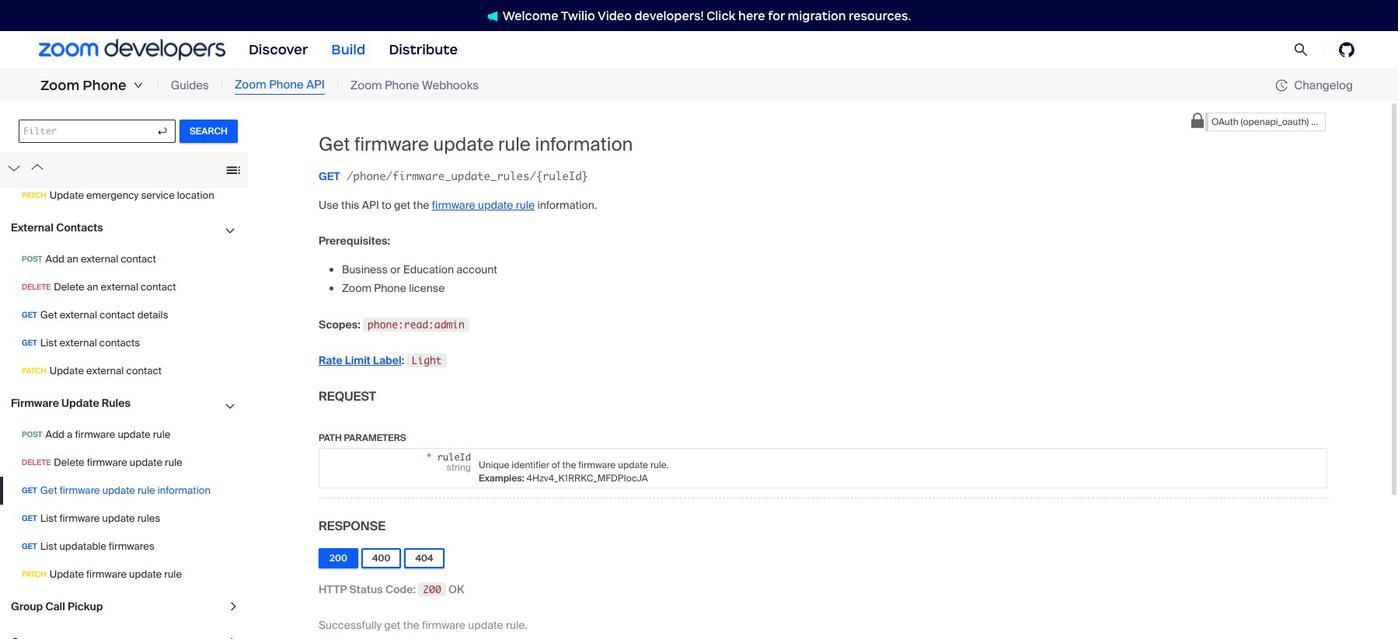 Task type: locate. For each thing, give the bounding box(es) containing it.
github image
[[1340, 42, 1355, 58], [1340, 42, 1355, 58]]

zoom phone api
[[235, 77, 325, 93]]

zoom for zoom phone
[[40, 77, 79, 94]]

down image
[[134, 81, 143, 90]]

successfully
[[319, 619, 382, 633]]

200
[[330, 553, 347, 565], [423, 584, 441, 596]]

zoom phone webhooks link
[[350, 77, 479, 94]]

200 inside http status code: 200 ok
[[423, 584, 441, 596]]

400
[[372, 553, 391, 565]]

phone for zoom phone api
[[269, 77, 304, 93]]

video
[[598, 8, 632, 23]]

zoom
[[40, 77, 79, 94], [235, 77, 266, 93], [350, 78, 382, 93]]

phone for zoom phone webhooks
[[385, 78, 419, 93]]

history image
[[1276, 79, 1295, 92], [1276, 79, 1289, 92]]

request
[[319, 389, 376, 405]]

1 horizontal spatial 200
[[423, 584, 441, 596]]

twilio
[[561, 8, 595, 23]]

1 horizontal spatial zoom
[[235, 77, 266, 93]]

phone for zoom phone
[[83, 77, 127, 94]]

3 phone from the left
[[385, 78, 419, 93]]

api
[[307, 77, 325, 93]]

0 horizontal spatial zoom
[[40, 77, 79, 94]]

1 vertical spatial 200
[[423, 584, 441, 596]]

3 zoom from the left
[[350, 78, 382, 93]]

search image
[[1294, 43, 1309, 57], [1294, 43, 1309, 57]]

200 left the ok
[[423, 584, 441, 596]]

phone left down image
[[83, 77, 127, 94]]

rule.
[[506, 619, 528, 633]]

1 horizontal spatial phone
[[269, 77, 304, 93]]

2 zoom from the left
[[235, 77, 266, 93]]

guides
[[171, 78, 209, 93]]

0 vertical spatial 200
[[330, 553, 347, 565]]

2 horizontal spatial phone
[[385, 78, 419, 93]]

2 phone from the left
[[269, 77, 304, 93]]

get
[[384, 619, 401, 633]]

zoom for zoom phone api
[[235, 77, 266, 93]]

http
[[319, 583, 347, 597]]

developers!
[[635, 8, 704, 23]]

zoom phone api link
[[235, 76, 325, 95]]

response
[[319, 518, 386, 535]]

1 zoom from the left
[[40, 77, 79, 94]]

1 phone from the left
[[83, 77, 127, 94]]

phone left api
[[269, 77, 304, 93]]

ok
[[449, 583, 465, 597]]

0 horizontal spatial phone
[[83, 77, 127, 94]]

notification image
[[487, 11, 503, 22], [487, 11, 498, 22]]

phone
[[83, 77, 127, 94], [269, 77, 304, 93], [385, 78, 419, 93]]

phone left webhooks
[[385, 78, 419, 93]]

200 up http
[[330, 553, 347, 565]]

migration
[[788, 8, 846, 23]]

changelog
[[1295, 77, 1354, 93]]

400 button
[[361, 549, 402, 569]]

http status code: 200 ok
[[319, 583, 465, 597]]

200 inside 200 button
[[330, 553, 347, 565]]

0 horizontal spatial 200
[[330, 553, 347, 565]]

2 horizontal spatial zoom
[[350, 78, 382, 93]]



Task type: describe. For each thing, give the bounding box(es) containing it.
resources.
[[849, 8, 911, 23]]

parameters
[[344, 432, 406, 445]]

zoom phone
[[40, 77, 127, 94]]

changelog link
[[1276, 77, 1354, 93]]

zoom phone webhooks
[[350, 78, 479, 93]]

zoom developer logo image
[[39, 39, 225, 60]]

code:
[[386, 583, 416, 597]]

for
[[768, 8, 785, 23]]

welcome twilio video developers! click here for migration resources.
[[503, 8, 911, 23]]

webhooks
[[422, 78, 479, 93]]

200 button
[[319, 549, 358, 569]]

here
[[739, 8, 766, 23]]

welcome
[[503, 8, 559, 23]]

the
[[403, 619, 420, 633]]

click
[[707, 8, 736, 23]]

404
[[416, 553, 434, 565]]

guides link
[[171, 77, 209, 94]]

zoom for zoom phone webhooks
[[350, 78, 382, 93]]

404 button
[[405, 549, 444, 569]]

successfully get the firmware update rule.
[[319, 619, 528, 633]]

welcome twilio video developers! click here for migration resources. link
[[472, 7, 927, 24]]

path parameters
[[319, 432, 406, 445]]

update
[[468, 619, 504, 633]]

status
[[350, 583, 383, 597]]

path
[[319, 432, 342, 445]]

firmware
[[422, 619, 466, 633]]



Task type: vqa. For each thing, say whether or not it's contained in the screenshot.
the right 200
yes



